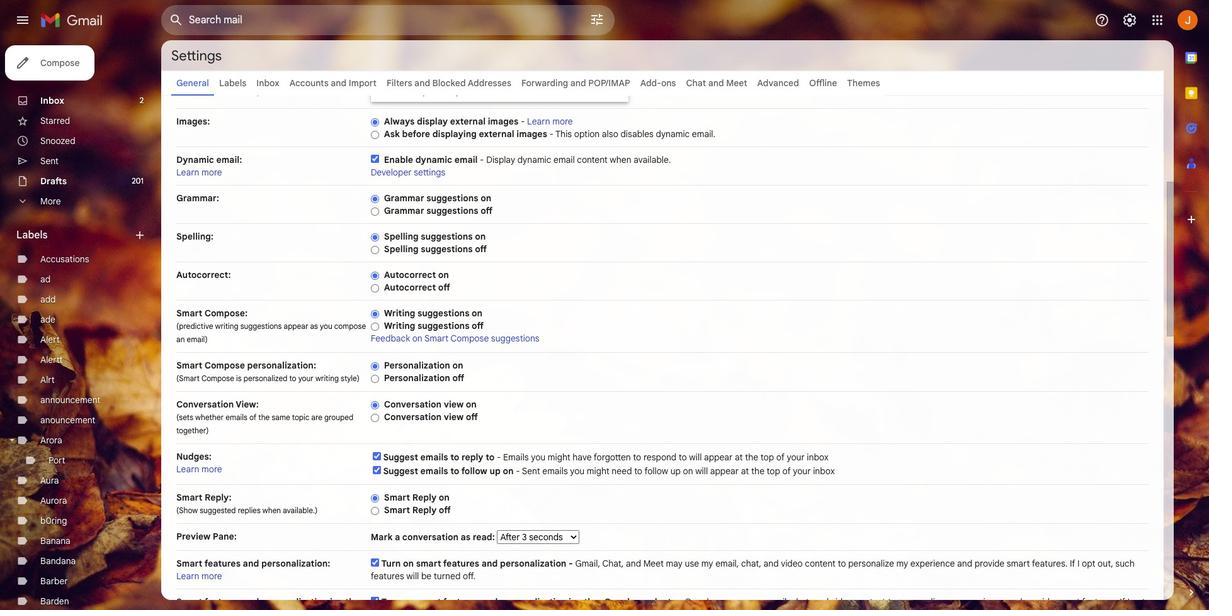 Task type: describe. For each thing, give the bounding box(es) containing it.
grammar for grammar suggestions on
[[384, 193, 424, 204]]

Conversation view on radio
[[371, 401, 379, 411]]

reset
[[176, 87, 194, 96]]

Spelling suggestions on radio
[[371, 233, 379, 242]]

compose button
[[5, 45, 95, 81]]

settings image
[[1122, 13, 1138, 28]]

ade
[[40, 314, 55, 326]]

0 vertical spatial inbox
[[807, 452, 829, 464]]

suggestions for writing suggestions off
[[418, 321, 470, 332]]

smart inside gmail, chat, and meet may use my email, chat, and video content to personalize my experience and provide smart features. if i opt out, such features will be turned off.
[[1007, 559, 1030, 570]]

as inside the smart compose: (predictive writing suggestions appear as you compose an email)
[[310, 322, 318, 331]]

2 vertical spatial appear
[[710, 466, 739, 477]]

mark
[[371, 532, 393, 544]]

chat and meet
[[686, 77, 747, 89]]

reply:
[[205, 493, 231, 504]]

Autocorrect off radio
[[371, 284, 379, 293]]

forgotten
[[594, 452, 631, 464]]

forwarding
[[522, 77, 568, 89]]

suggest for suggest emails to reply to - emails you might have forgotten to respond to will appear at the top of your inbox
[[383, 452, 418, 464]]

suggest emails to reply to - emails you might have forgotten to respond to will appear at the top of your inbox
[[383, 452, 829, 464]]

accounts and import link
[[290, 77, 377, 89]]

gmail, chat, and meet may use my email, chat, and video content to personalize my experience and provide smart features. if i opt out, such features will be turned off.
[[371, 559, 1135, 583]]

feedback
[[371, 333, 410, 345]]

0 vertical spatial images
[[488, 116, 519, 127]]

(smart
[[176, 374, 200, 384]]

chat,
[[602, 559, 624, 570]]

1 vertical spatial at
[[741, 466, 749, 477]]

is inside smart compose personalization: (smart compose is personalized to your writing style)
[[236, 374, 242, 384]]

experience inside google may use my email, chat, and video content to personalize my experience and provide smart features. if i opt out, such features will be turned off.
[[961, 597, 1005, 608]]

autocorrect on
[[384, 270, 449, 281]]

0 vertical spatial meet
[[726, 77, 747, 89]]

Conversation view off radio
[[371, 414, 379, 423]]

(show
[[176, 506, 198, 516]]

smart reply: (show suggested replies when available.)
[[176, 493, 318, 516]]

forwarding and pop/imap
[[522, 77, 630, 89]]

writing suggestions on
[[384, 308, 483, 319]]

reply
[[462, 452, 484, 464]]

alrt link
[[40, 375, 55, 386]]

email, inside gmail, chat, and meet may use my email, chat, and video content to personalize my experience and provide smart features. if i opt out, such features will be turned off.
[[716, 559, 739, 570]]

turn on smart features and personalization in other google products -
[[381, 597, 685, 608]]

0 vertical spatial top
[[761, 452, 774, 464]]

suggestions for grammar suggestions off
[[426, 205, 478, 217]]

respond
[[644, 452, 677, 464]]

aurora
[[40, 496, 67, 507]]

google inside google may use my email, chat, and video content to personalize my experience and provide smart features. if i opt out, such features will be turned off.
[[685, 597, 714, 608]]

(predictive
[[176, 322, 213, 331]]

starred
[[40, 115, 70, 127]]

Smart Reply on radio
[[371, 494, 379, 504]]

suggest for suggest emails to follow up on - sent emails you might need to follow up on will appear at the top of your inbox
[[383, 466, 418, 477]]

you for emails
[[531, 452, 546, 464]]

spelling for spelling suggestions off
[[384, 244, 419, 255]]

- right products
[[678, 597, 683, 608]]

chat, inside gmail, chat, and meet may use my email, chat, and video content to personalize my experience and provide smart features. if i opt out, such features will be turned off.
[[741, 559, 761, 570]]

bandana
[[40, 556, 76, 567]]

gmail image
[[40, 8, 109, 33]]

labels for 'labels' link
[[219, 77, 246, 89]]

Smart Reply off radio
[[371, 507, 379, 516]]

1 vertical spatial appear
[[704, 452, 733, 464]]

be inside google may use my email, chat, and video content to personalize my experience and provide smart features. if i opt out, such features will be turned off.
[[460, 610, 471, 611]]

features inside smart features and personalization in other google products:
[[205, 597, 241, 608]]

writing for writing suggestions off
[[384, 321, 415, 332]]

dynamic
[[176, 154, 214, 166]]

b0ring link
[[40, 516, 67, 527]]

suggestions for writing suggestions on
[[418, 308, 470, 319]]

offline link
[[809, 77, 837, 89]]

text inside (use the 'remove formatting' button on the toolbar to reset the default text style)
[[235, 87, 249, 96]]

option
[[574, 128, 600, 140]]

announcement link
[[40, 395, 100, 406]]

0 horizontal spatial dynamic
[[415, 154, 452, 166]]

emails down suggest emails to reply to - emails you might have forgotten to respond to will appear at the top of your inbox
[[542, 466, 568, 477]]

grammar suggestions on
[[384, 193, 491, 204]]

more up ask before displaying external images - this option also disables dynamic email.
[[552, 116, 573, 127]]

opt inside google may use my email, chat, and video content to personalize my experience and provide smart features. if i opt out, such features will be turned off.
[[1132, 597, 1146, 608]]

0 horizontal spatial inbox link
[[40, 95, 64, 106]]

chat, inside google may use my email, chat, and video content to personalize my experience and provide smart features. if i opt out, such features will be turned off.
[[791, 597, 812, 608]]

this is what your body text will look like.
[[377, 86, 525, 97]]

to inside smart compose personalization: (smart compose is personalized to your writing style)
[[289, 374, 296, 384]]

same
[[272, 413, 290, 423]]

compose down email)
[[205, 360, 245, 372]]

email, inside google may use my email, chat, and video content to personalize my experience and provide smart features. if i opt out, such features will be turned off.
[[766, 597, 789, 608]]

products
[[637, 597, 676, 608]]

offline
[[809, 77, 837, 89]]

2 follow from the left
[[645, 466, 668, 477]]

other inside smart features and personalization in other google products:
[[340, 597, 364, 608]]

- left gmail,
[[569, 559, 573, 570]]

developer settings link
[[371, 167, 446, 178]]

- down emails at the bottom of the page
[[516, 466, 520, 477]]

to inside google may use my email, chat, and video content to personalize my experience and provide smart features. if i opt out, such features will be turned off.
[[888, 597, 896, 608]]

formatting'
[[238, 74, 276, 83]]

on inside (use the 'remove formatting' button on the toolbar to reset the default text style)
[[302, 74, 311, 83]]

aura link
[[40, 476, 59, 487]]

1 horizontal spatial this
[[556, 128, 572, 140]]

nudges:
[[176, 452, 212, 463]]

ad
[[40, 274, 50, 285]]

labels navigation
[[0, 40, 161, 611]]

off. inside google may use my email, chat, and video content to personalize my experience and provide smart features. if i opt out, such features will be turned off.
[[502, 610, 515, 611]]

personalization for turn on smart features and personalization in other google products -
[[500, 597, 567, 608]]

grouped
[[324, 413, 354, 423]]

reply for on
[[412, 493, 437, 504]]

sent link
[[40, 156, 59, 167]]

of inside conversation view: (sets whether emails of the same topic are grouped together)
[[249, 413, 256, 423]]

smart for smart compose personalization: (smart compose is personalized to your writing style)
[[176, 360, 202, 372]]

0 vertical spatial at
[[735, 452, 743, 464]]

settings
[[414, 167, 446, 178]]

grammar for grammar suggestions off
[[384, 205, 424, 217]]

google may use my email, chat, and video content to personalize my experience and provide smart features. if i opt out, such features will be turned off.
[[371, 597, 1146, 611]]

Personalization off radio
[[371, 375, 379, 384]]

barden link
[[40, 596, 69, 608]]

together)
[[176, 426, 209, 436]]

preview
[[176, 532, 211, 543]]

suggestions inside the smart compose: (predictive writing suggestions appear as you compose an email)
[[240, 322, 282, 331]]

Personalization on radio
[[371, 362, 379, 371]]

personalization: inside smart features and personalization: learn more
[[261, 559, 330, 570]]

always display external images - learn more
[[384, 116, 573, 127]]

1 up from the left
[[490, 466, 501, 477]]

autocorrect for autocorrect on
[[384, 270, 436, 281]]

201
[[132, 176, 144, 186]]

google inside smart features and personalization in other google products:
[[176, 610, 207, 611]]

features inside gmail, chat, and meet may use my email, chat, and video content to personalize my experience and provide smart features. if i opt out, such features will be turned off.
[[371, 571, 404, 583]]

smart compose personalization: (smart compose is personalized to your writing style)
[[176, 360, 360, 384]]

smart features and personalization: learn more
[[176, 559, 330, 583]]

1 horizontal spatial is
[[395, 86, 400, 97]]

disables
[[621, 128, 654, 140]]

drafts
[[40, 176, 67, 187]]

replies
[[238, 506, 261, 516]]

video inside google may use my email, chat, and video content to personalize my experience and provide smart features. if i opt out, such features will be turned off.
[[831, 597, 853, 608]]

if inside gmail, chat, and meet may use my email, chat, and video content to personalize my experience and provide smart features. if i opt out, such features will be turned off.
[[1070, 559, 1075, 570]]

1 horizontal spatial dynamic
[[518, 154, 551, 166]]

personalization for personalization on
[[384, 360, 450, 372]]

smart for smart reply: (show suggested replies when available.)
[[176, 493, 202, 504]]

add-ons
[[640, 77, 676, 89]]

turned inside gmail, chat, and meet may use my email, chat, and video content to personalize my experience and provide smart features. if i opt out, such features will be turned off.
[[434, 571, 461, 583]]

autocorrect:
[[176, 270, 231, 281]]

inbox for the leftmost inbox link
[[40, 95, 64, 106]]

1 vertical spatial top
[[767, 466, 780, 477]]

to inside gmail, chat, and meet may use my email, chat, and video content to personalize my experience and provide smart features. if i opt out, such features will be turned off.
[[838, 559, 846, 570]]

personalize inside google may use my email, chat, and video content to personalize my experience and provide smart features. if i opt out, such features will be turned off.
[[898, 597, 944, 608]]

add link
[[40, 294, 56, 305]]

1 vertical spatial inbox
[[813, 466, 835, 477]]

off for conversation view on
[[466, 412, 478, 423]]

1 horizontal spatial sent
[[522, 466, 540, 477]]

1 vertical spatial of
[[776, 452, 785, 464]]

smart for smart features and personalization in other google products:
[[176, 597, 202, 608]]

i inside gmail, chat, and meet may use my email, chat, and video content to personalize my experience and provide smart features. if i opt out, such features will be turned off.
[[1078, 559, 1080, 570]]

view for off
[[444, 412, 464, 423]]

2 up from the left
[[671, 466, 681, 477]]

compose inside button
[[40, 57, 80, 69]]

appear inside the smart compose: (predictive writing suggestions appear as you compose an email)
[[284, 322, 308, 331]]

before
[[402, 128, 430, 140]]

advanced
[[757, 77, 799, 89]]

'remove
[[207, 74, 236, 83]]

personalization for personalization off
[[384, 373, 450, 384]]

ask before displaying external images - this option also disables dynamic email.
[[384, 128, 716, 140]]

display
[[417, 116, 448, 127]]

blocked
[[432, 77, 466, 89]]

conversation for conversation view off
[[384, 412, 442, 423]]

personalization: inside smart compose personalization: (smart compose is personalized to your writing style)
[[247, 360, 316, 372]]

1 follow from the left
[[461, 466, 487, 477]]

personalize inside gmail, chat, and meet may use my email, chat, and video content to personalize my experience and provide smart features. if i opt out, such features will be turned off.
[[848, 559, 894, 570]]

settings
[[171, 47, 222, 64]]

will inside google may use my email, chat, and video content to personalize my experience and provide smart features. if i opt out, such features will be turned off.
[[446, 610, 458, 611]]

suggestions for spelling suggestions on
[[421, 231, 473, 242]]

features inside smart features and personalization: learn more
[[205, 559, 241, 570]]

port
[[48, 455, 65, 467]]

learn inside 'dynamic email: learn more'
[[176, 167, 199, 178]]

compose
[[334, 322, 366, 331]]

to inside (use the 'remove formatting' button on the toolbar to reset the default text style)
[[353, 74, 360, 83]]

be inside gmail, chat, and meet may use my email, chat, and video content to personalize my experience and provide smart features. if i opt out, such features will be turned off.
[[421, 571, 432, 583]]

snoozed link
[[40, 135, 75, 147]]

may inside google may use my email, chat, and video content to personalize my experience and provide smart features. if i opt out, such features will be turned off.
[[716, 597, 733, 608]]

more inside nudges: learn more
[[202, 464, 222, 476]]

off for grammar suggestions on
[[481, 205, 493, 217]]

suggested
[[200, 506, 236, 516]]

1 horizontal spatial as
[[461, 532, 471, 544]]

email.
[[692, 128, 716, 140]]

off for smart reply on
[[439, 505, 451, 516]]

have
[[573, 452, 592, 464]]

1 horizontal spatial text
[[462, 86, 477, 97]]

conversation for conversation view: (sets whether emails of the same topic are grouped together)
[[176, 399, 234, 411]]

view:
[[236, 399, 259, 411]]

turn for turn on smart features and personalization in other google products -
[[381, 597, 401, 608]]

learn more link for nudges:
[[176, 464, 222, 476]]

alertt
[[40, 355, 63, 366]]

personalization for turn on smart features and personalization -
[[500, 559, 567, 570]]

personalization off
[[384, 373, 464, 384]]

compose down writing suggestions off
[[451, 333, 489, 345]]

are
[[311, 413, 322, 423]]

anouncement link
[[40, 415, 95, 426]]

more
[[40, 196, 61, 207]]

(use
[[176, 74, 192, 83]]

content inside gmail, chat, and meet may use my email, chat, and video content to personalize my experience and provide smart features. if i opt out, such features will be turned off.
[[805, 559, 836, 570]]

preview pane:
[[176, 532, 237, 543]]

2 vertical spatial of
[[783, 466, 791, 477]]

feedback on smart compose suggestions
[[371, 333, 540, 345]]

display
[[486, 154, 515, 166]]

import
[[349, 77, 377, 89]]

1 vertical spatial might
[[587, 466, 610, 477]]

1 vertical spatial external
[[479, 128, 514, 140]]

like.
[[510, 86, 525, 97]]

features inside google may use my email, chat, and video content to personalize my experience and provide smart features. if i opt out, such features will be turned off.
[[410, 610, 443, 611]]

pane:
[[213, 532, 237, 543]]

conversation view on
[[384, 399, 477, 411]]

1 vertical spatial images
[[517, 128, 547, 140]]

0 vertical spatial external
[[450, 116, 486, 127]]

images:
[[176, 116, 210, 127]]

turned inside google may use my email, chat, and video content to personalize my experience and provide smart features. if i opt out, such features will be turned off.
[[473, 610, 500, 611]]



Task type: vqa. For each thing, say whether or not it's contained in the screenshot.


Task type: locate. For each thing, give the bounding box(es) containing it.
2 writing from the top
[[384, 321, 415, 332]]

personalized
[[244, 374, 287, 384]]

google left products
[[604, 597, 635, 608]]

spelling suggestions off
[[384, 244, 487, 255]]

ade link
[[40, 314, 55, 326]]

alert link
[[40, 334, 60, 346]]

0 horizontal spatial email,
[[716, 559, 739, 570]]

you right emails at the bottom of the page
[[531, 452, 546, 464]]

as left compose
[[310, 322, 318, 331]]

personalization: up smart features and personalization in other google products:
[[261, 559, 330, 570]]

learn down 'preview'
[[176, 571, 199, 583]]

1 view from the top
[[444, 399, 464, 411]]

content inside enable dynamic email - display dynamic email content when available. developer settings
[[577, 154, 608, 166]]

this right 'import'
[[377, 86, 392, 97]]

i inside google may use my email, chat, and video content to personalize my experience and provide smart features. if i opt out, such features will be turned off.
[[1128, 597, 1130, 608]]

1 horizontal spatial email
[[554, 154, 575, 166]]

0 horizontal spatial video
[[781, 559, 803, 570]]

external down always display external images - learn more
[[479, 128, 514, 140]]

learn up ask before displaying external images - this option also disables dynamic email.
[[527, 116, 550, 127]]

reply down smart reply on
[[412, 505, 437, 516]]

may down gmail, chat, and meet may use my email, chat, and video content to personalize my experience and provide smart features. if i opt out, such features will be turned off.
[[716, 597, 733, 608]]

announcement
[[40, 395, 100, 406]]

1 vertical spatial out,
[[371, 610, 386, 611]]

content
[[577, 154, 608, 166], [805, 559, 836, 570], [855, 597, 886, 608]]

1 horizontal spatial chat,
[[791, 597, 812, 608]]

more inside 'dynamic email: learn more'
[[202, 167, 222, 178]]

0 vertical spatial grammar
[[384, 193, 424, 204]]

0 vertical spatial style)
[[250, 87, 269, 96]]

2 personalization from the top
[[384, 373, 450, 384]]

1 horizontal spatial provide
[[1025, 597, 1055, 608]]

1 horizontal spatial other
[[579, 597, 602, 608]]

learn more link down nudges: on the bottom
[[176, 464, 222, 476]]

conversation up whether
[[176, 399, 234, 411]]

more down nudges: on the bottom
[[202, 464, 222, 476]]

mark a conversation as read:
[[371, 532, 497, 544]]

1 horizontal spatial personalize
[[898, 597, 944, 608]]

and inside smart features and personalization in other google products:
[[243, 597, 259, 608]]

style) inside smart compose personalization: (smart compose is personalized to your writing style)
[[341, 374, 360, 384]]

0 horizontal spatial might
[[548, 452, 570, 464]]

off up "feedback on smart compose suggestions" 'link'
[[472, 321, 484, 332]]

more button
[[0, 191, 151, 212]]

sent down emails at the bottom of the page
[[522, 466, 540, 477]]

personalization down personalization on
[[384, 373, 450, 384]]

0 horizontal spatial meet
[[643, 559, 664, 570]]

labels heading
[[16, 229, 134, 242]]

labels link
[[219, 77, 246, 89]]

1 horizontal spatial in
[[569, 597, 577, 608]]

general
[[176, 77, 209, 89]]

0 horizontal spatial sent
[[40, 156, 59, 167]]

smart inside smart features and personalization: learn more
[[176, 559, 202, 570]]

2 turn from the top
[[381, 597, 401, 608]]

0 vertical spatial this
[[377, 86, 392, 97]]

suggest emails to follow up on - sent emails you might need to follow up on will appear at the top of your inbox
[[383, 466, 835, 477]]

Always display external images radio
[[371, 118, 379, 127]]

0 horizontal spatial writing
[[215, 322, 238, 331]]

learn more link up ask before displaying external images - this option also disables dynamic email.
[[527, 116, 573, 127]]

sent up drafts link
[[40, 156, 59, 167]]

you for as
[[320, 322, 332, 331]]

off down personalization on
[[453, 373, 464, 384]]

be down the turn on smart features and personalization -
[[460, 610, 471, 611]]

such inside gmail, chat, and meet may use my email, chat, and video content to personalize my experience and provide smart features. if i opt out, such features will be turned off.
[[1116, 559, 1135, 570]]

off down the grammar suggestions on
[[481, 205, 493, 217]]

advanced search options image
[[584, 7, 610, 32]]

1 horizontal spatial you
[[531, 452, 546, 464]]

learn down nudges: on the bottom
[[176, 464, 199, 476]]

features
[[205, 559, 241, 570], [443, 559, 479, 570], [371, 571, 404, 583], [205, 597, 241, 608], [443, 597, 479, 608], [410, 610, 443, 611]]

ask
[[384, 128, 400, 140]]

this
[[377, 86, 392, 97], [556, 128, 572, 140]]

0 vertical spatial such
[[1116, 559, 1135, 570]]

developer
[[371, 167, 412, 178]]

style) inside (use the 'remove formatting' button on the toolbar to reset the default text style)
[[250, 87, 269, 96]]

use inside gmail, chat, and meet may use my email, chat, and video content to personalize my experience and provide smart features. if i opt out, such features will be turned off.
[[685, 559, 699, 570]]

dynamic email: learn more
[[176, 154, 242, 178]]

2 horizontal spatial you
[[570, 466, 585, 477]]

follow down respond
[[645, 466, 668, 477]]

compose right (smart
[[202, 374, 234, 384]]

0 vertical spatial sent
[[40, 156, 59, 167]]

chat, down gmail, chat, and meet may use my email, chat, and video content to personalize my experience and provide smart features. if i opt out, such features will be turned off.
[[791, 597, 812, 608]]

0 horizontal spatial if
[[1070, 559, 1075, 570]]

Grammar suggestions on radio
[[371, 195, 379, 204]]

- left option
[[550, 128, 554, 140]]

of
[[249, 413, 256, 423], [776, 452, 785, 464], [783, 466, 791, 477]]

emails
[[503, 452, 529, 464]]

writing inside smart compose personalization: (smart compose is personalized to your writing style)
[[316, 374, 339, 384]]

off up mark a conversation as read:
[[439, 505, 451, 516]]

when inside smart reply: (show suggested replies when available.)
[[263, 506, 281, 516]]

when right replies in the left of the page
[[263, 506, 281, 516]]

always
[[384, 116, 415, 127]]

content inside google may use my email, chat, and video content to personalize my experience and provide smart features. if i opt out, such features will be turned off.
[[855, 597, 886, 608]]

smart for smart compose: (predictive writing suggestions appear as you compose an email)
[[176, 308, 202, 319]]

when down also
[[610, 154, 631, 166]]

learn more link for dynamic email:
[[176, 167, 222, 178]]

0 vertical spatial autocorrect
[[384, 270, 436, 281]]

bandana link
[[40, 556, 76, 567]]

2 view from the top
[[444, 412, 464, 423]]

0 horizontal spatial text
[[235, 87, 249, 96]]

view up conversation view off
[[444, 399, 464, 411]]

filters
[[387, 77, 412, 89]]

1 vertical spatial personalization
[[384, 373, 450, 384]]

enable dynamic email - display dynamic email content when available. developer settings
[[371, 154, 671, 178]]

and inside smart features and personalization: learn more
[[243, 559, 259, 570]]

1 vertical spatial when
[[263, 506, 281, 516]]

0 vertical spatial email,
[[716, 559, 739, 570]]

Ask before displaying external images radio
[[371, 130, 379, 140]]

is left what
[[395, 86, 400, 97]]

Writing suggestions on radio
[[371, 310, 379, 319]]

2 spelling from the top
[[384, 244, 419, 255]]

1 vertical spatial inbox
[[40, 95, 64, 106]]

- left display
[[480, 154, 484, 166]]

2 email from the left
[[554, 154, 575, 166]]

chat, up google may use my email, chat, and video content to personalize my experience and provide smart features. if i opt out, such features will be turned off. at bottom
[[741, 559, 761, 570]]

Grammar suggestions off radio
[[371, 207, 379, 217]]

features. inside google may use my email, chat, and video content to personalize my experience and provide smart features. if i opt out, such features will be turned off.
[[1082, 597, 1118, 608]]

if inside google may use my email, chat, and video content to personalize my experience and provide smart features. if i opt out, such features will be turned off.
[[1120, 597, 1125, 608]]

writing
[[384, 308, 415, 319], [384, 321, 415, 332]]

images
[[488, 116, 519, 127], [517, 128, 547, 140]]

inbox link
[[257, 77, 279, 89], [40, 95, 64, 106]]

opt
[[1082, 559, 1096, 570], [1132, 597, 1146, 608]]

1 vertical spatial may
[[716, 597, 733, 608]]

arora
[[40, 435, 62, 447]]

more up products:
[[202, 571, 222, 583]]

turn for turn on smart features and personalization -
[[381, 559, 401, 570]]

email, down gmail, chat, and meet may use my email, chat, and video content to personalize my experience and provide smart features. if i opt out, such features will be turned off.
[[766, 597, 789, 608]]

2 suggest from the top
[[383, 466, 418, 477]]

inbox link up starred "link"
[[40, 95, 64, 106]]

video
[[781, 559, 803, 570], [831, 597, 853, 608]]

0 vertical spatial writing
[[384, 308, 415, 319]]

smart inside the smart compose: (predictive writing suggestions appear as you compose an email)
[[176, 308, 202, 319]]

1 spelling from the top
[[384, 231, 419, 242]]

smart reply off
[[384, 505, 451, 516]]

general link
[[176, 77, 209, 89]]

2 in from the left
[[569, 597, 577, 608]]

suggestions for spelling suggestions off
[[421, 244, 473, 255]]

available.)
[[283, 506, 318, 516]]

smart inside smart reply: (show suggested replies when available.)
[[176, 493, 202, 504]]

topic
[[292, 413, 309, 423]]

0 horizontal spatial when
[[263, 506, 281, 516]]

emails left reply
[[420, 452, 448, 464]]

you inside the smart compose: (predictive writing suggestions appear as you compose an email)
[[320, 322, 332, 331]]

1 vertical spatial meet
[[643, 559, 664, 570]]

pop/imap
[[588, 77, 630, 89]]

1 horizontal spatial opt
[[1132, 597, 1146, 608]]

off for spelling suggestions on
[[475, 244, 487, 255]]

0 vertical spatial writing
[[215, 322, 238, 331]]

off up the writing suggestions on at the bottom left of the page
[[438, 282, 450, 294]]

when
[[610, 154, 631, 166], [263, 506, 281, 516]]

google right products
[[685, 597, 714, 608]]

view down "conversation view on"
[[444, 412, 464, 423]]

personalization up personalization off
[[384, 360, 450, 372]]

0 horizontal spatial up
[[490, 466, 501, 477]]

2 grammar from the top
[[384, 205, 424, 217]]

external up displaying
[[450, 116, 486, 127]]

1 vertical spatial chat,
[[791, 597, 812, 608]]

dynamic down ask before displaying external images - this option also disables dynamic email.
[[518, 154, 551, 166]]

might left have
[[548, 452, 570, 464]]

(use the 'remove formatting' button on the toolbar to reset the default text style)
[[176, 74, 360, 96]]

conversation inside conversation view: (sets whether emails of the same topic are grouped together)
[[176, 399, 234, 411]]

personalization: up personalized
[[247, 360, 316, 372]]

smart inside smart features and personalization in other google products:
[[176, 597, 202, 608]]

learn more link down dynamic
[[176, 167, 222, 178]]

None checkbox
[[371, 155, 379, 163], [371, 559, 379, 567], [371, 155, 379, 163], [371, 559, 379, 567]]

off. down turn on smart features and personalization in other google products -
[[502, 610, 515, 611]]

labels inside labels navigation
[[16, 229, 48, 242]]

your inside smart compose personalization: (smart compose is personalized to your writing style)
[[298, 374, 314, 384]]

0 horizontal spatial follow
[[461, 466, 487, 477]]

reply for off
[[412, 505, 437, 516]]

accusations
[[40, 254, 89, 265]]

email down displaying
[[455, 154, 478, 166]]

None checkbox
[[373, 453, 381, 461], [373, 467, 381, 475], [371, 598, 379, 606], [373, 453, 381, 461], [373, 467, 381, 475], [371, 598, 379, 606]]

you down have
[[570, 466, 585, 477]]

style) down the formatting'
[[250, 87, 269, 96]]

you left compose
[[320, 322, 332, 331]]

inbox up starred "link"
[[40, 95, 64, 106]]

forwarding and pop/imap link
[[522, 77, 630, 89]]

ad link
[[40, 274, 50, 285]]

1 personalization from the top
[[384, 360, 450, 372]]

- left emails at the bottom of the page
[[497, 452, 501, 464]]

dynamic left email.
[[656, 128, 690, 140]]

sent inside labels navigation
[[40, 156, 59, 167]]

1 horizontal spatial follow
[[645, 466, 668, 477]]

0 vertical spatial is
[[395, 86, 400, 97]]

1 vertical spatial experience
[[961, 597, 1005, 608]]

0 horizontal spatial email
[[455, 154, 478, 166]]

1 horizontal spatial google
[[604, 597, 635, 608]]

accounts
[[290, 77, 329, 89]]

conversation up conversation view off
[[384, 399, 442, 411]]

may up products
[[666, 559, 683, 570]]

writing for writing suggestions on
[[384, 308, 415, 319]]

Spelling suggestions off radio
[[371, 246, 379, 255]]

writing right writing suggestions on option at the bottom left of the page
[[384, 308, 415, 319]]

0 vertical spatial turn
[[381, 559, 401, 570]]

0 vertical spatial personalization
[[384, 360, 450, 372]]

smart for smart reply on
[[384, 493, 410, 504]]

None search field
[[161, 5, 615, 35]]

starred link
[[40, 115, 70, 127]]

will inside gmail, chat, and meet may use my email, chat, and video content to personalize my experience and provide smart features. if i opt out, such features will be turned off.
[[406, 571, 419, 583]]

learn more link down 'preview'
[[176, 571, 222, 583]]

writing up are
[[316, 374, 339, 384]]

inbox for inbox link to the top
[[257, 77, 279, 89]]

products:
[[209, 610, 251, 611]]

email,
[[716, 559, 739, 570], [766, 597, 789, 608]]

follow down reply
[[461, 466, 487, 477]]

turn
[[381, 559, 401, 570], [381, 597, 401, 608]]

to
[[353, 74, 360, 83], [289, 374, 296, 384], [450, 452, 459, 464], [486, 452, 495, 464], [633, 452, 641, 464], [679, 452, 687, 464], [450, 466, 459, 477], [634, 466, 642, 477], [838, 559, 846, 570], [888, 597, 896, 608]]

body
[[441, 86, 460, 97]]

smart inside smart compose personalization: (smart compose is personalized to your writing style)
[[176, 360, 202, 372]]

1 horizontal spatial experience
[[961, 597, 1005, 608]]

out, inside gmail, chat, and meet may use my email, chat, and video content to personalize my experience and provide smart features. if i opt out, such features will be turned off.
[[1098, 559, 1113, 570]]

smart
[[416, 559, 441, 570], [1007, 559, 1030, 570], [416, 597, 441, 608], [1057, 597, 1080, 608]]

0 horizontal spatial as
[[310, 322, 318, 331]]

autocorrect for autocorrect off
[[384, 282, 436, 294]]

learn inside nudges: learn more
[[176, 464, 199, 476]]

personalization inside smart features and personalization in other google products:
[[261, 597, 328, 608]]

compose down the gmail image at the left top
[[40, 57, 80, 69]]

emails inside conversation view: (sets whether emails of the same topic are grouped together)
[[226, 413, 247, 423]]

alrt
[[40, 375, 55, 386]]

1 autocorrect from the top
[[384, 270, 436, 281]]

off. inside gmail, chat, and meet may use my email, chat, and video content to personalize my experience and provide smart features. if i opt out, such features will be turned off.
[[463, 571, 476, 583]]

meet right chat
[[726, 77, 747, 89]]

images up enable dynamic email - display dynamic email content when available. developer settings
[[517, 128, 547, 140]]

themes link
[[847, 77, 880, 89]]

spelling for spelling suggestions on
[[384, 231, 419, 242]]

smart inside google may use my email, chat, and video content to personalize my experience and provide smart features. if i opt out, such features will be turned off.
[[1057, 597, 1080, 608]]

enable
[[384, 154, 413, 166]]

as left read:
[[461, 532, 471, 544]]

1 horizontal spatial off.
[[502, 610, 515, 611]]

2 reply from the top
[[412, 505, 437, 516]]

1 reply from the top
[[412, 493, 437, 504]]

conversation view off
[[384, 412, 478, 423]]

the inside conversation view: (sets whether emails of the same topic are grouped together)
[[258, 413, 270, 423]]

support image
[[1095, 13, 1110, 28]]

0 vertical spatial appear
[[284, 322, 308, 331]]

1 vertical spatial features.
[[1082, 597, 1118, 608]]

0 horizontal spatial personalize
[[848, 559, 894, 570]]

1 turn from the top
[[381, 559, 401, 570]]

learn more link for smart features and personalization:
[[176, 571, 222, 583]]

gmail,
[[575, 559, 600, 570]]

1 grammar from the top
[[384, 193, 424, 204]]

filters and blocked addresses link
[[387, 77, 511, 89]]

1 other from the left
[[340, 597, 364, 608]]

writing suggestions off
[[384, 321, 484, 332]]

what
[[402, 86, 421, 97]]

experience inside gmail, chat, and meet may use my email, chat, and video content to personalize my experience and provide smart features. if i opt out, such features will be turned off.
[[911, 559, 955, 570]]

this left option
[[556, 128, 572, 140]]

0 vertical spatial off.
[[463, 571, 476, 583]]

2 horizontal spatial dynamic
[[656, 128, 690, 140]]

style)
[[250, 87, 269, 96], [341, 374, 360, 384]]

1 vertical spatial as
[[461, 532, 471, 544]]

1 vertical spatial autocorrect
[[384, 282, 436, 294]]

- up ask before displaying external images - this option also disables dynamic email.
[[521, 116, 525, 127]]

email, up google may use my email, chat, and video content to personalize my experience and provide smart features. if i opt out, such features will be turned off. at bottom
[[716, 559, 739, 570]]

labels
[[219, 77, 246, 89], [16, 229, 48, 242]]

smart
[[176, 308, 202, 319], [424, 333, 449, 345], [176, 360, 202, 372], [176, 493, 202, 504], [384, 493, 410, 504], [384, 505, 410, 516], [176, 559, 202, 570], [176, 597, 202, 608]]

1 suggest from the top
[[383, 452, 418, 464]]

Search mail text field
[[189, 14, 554, 26]]

0 horizontal spatial style)
[[250, 87, 269, 96]]

top
[[761, 452, 774, 464], [767, 466, 780, 477]]

dynamic up settings
[[415, 154, 452, 166]]

2 vertical spatial content
[[855, 597, 886, 608]]

view for on
[[444, 399, 464, 411]]

provide inside gmail, chat, and meet may use my email, chat, and video content to personalize my experience and provide smart features. if i opt out, such features will be turned off.
[[975, 559, 1005, 570]]

inbox right 'labels' link
[[257, 77, 279, 89]]

meet inside gmail, chat, and meet may use my email, chat, and video content to personalize my experience and provide smart features. if i opt out, such features will be turned off.
[[643, 559, 664, 570]]

0 vertical spatial of
[[249, 413, 256, 423]]

1 vertical spatial personalize
[[898, 597, 944, 608]]

spelling right spelling suggestions off option
[[384, 244, 419, 255]]

1 vertical spatial use
[[735, 597, 749, 608]]

read:
[[473, 532, 495, 544]]

0 vertical spatial may
[[666, 559, 683, 570]]

0 horizontal spatial labels
[[16, 229, 48, 242]]

anouncement
[[40, 415, 95, 426]]

suggestions for grammar suggestions on
[[426, 193, 478, 204]]

0 vertical spatial experience
[[911, 559, 955, 570]]

off down spelling suggestions on
[[475, 244, 487, 255]]

1 in from the left
[[330, 597, 338, 608]]

out, inside google may use my email, chat, and video content to personalize my experience and provide smart features. if i opt out, such features will be turned off.
[[371, 610, 386, 611]]

0 horizontal spatial chat,
[[741, 559, 761, 570]]

opt inside gmail, chat, and meet may use my email, chat, and video content to personalize my experience and provide smart features. if i opt out, such features will be turned off.
[[1082, 559, 1096, 570]]

learn down dynamic
[[176, 167, 199, 178]]

1 writing from the top
[[384, 308, 415, 319]]

inbox link right 'labels' link
[[257, 77, 279, 89]]

writing down 'compose:'
[[215, 322, 238, 331]]

text right body
[[462, 86, 477, 97]]

emails down view:
[[226, 413, 247, 423]]

might down suggest emails to reply to - emails you might have forgotten to respond to will appear at the top of your inbox
[[587, 466, 610, 477]]

add-ons link
[[640, 77, 676, 89]]

more down dynamic
[[202, 167, 222, 178]]

tab list
[[1174, 40, 1209, 566]]

1 horizontal spatial inbox link
[[257, 77, 279, 89]]

conversation down "conversation view on"
[[384, 412, 442, 423]]

off for writing suggestions on
[[472, 321, 484, 332]]

1 vertical spatial turned
[[473, 610, 500, 611]]

1 horizontal spatial may
[[716, 597, 733, 608]]

in inside smart features and personalization in other google products:
[[330, 597, 338, 608]]

1 vertical spatial you
[[531, 452, 546, 464]]

0 vertical spatial content
[[577, 154, 608, 166]]

Writing suggestions off radio
[[371, 322, 379, 332]]

be down conversation
[[421, 571, 432, 583]]

when inside enable dynamic email - display dynamic email content when available. developer settings
[[610, 154, 631, 166]]

features. inside gmail, chat, and meet may use my email, chat, and video content to personalize my experience and provide smart features. if i opt out, such features will be turned off.
[[1032, 559, 1068, 570]]

labels for the 'labels' heading
[[16, 229, 48, 242]]

1 vertical spatial suggest
[[383, 466, 418, 477]]

1 horizontal spatial if
[[1120, 597, 1125, 608]]

such inside google may use my email, chat, and video content to personalize my experience and provide smart features. if i opt out, such features will be turned off.
[[389, 610, 408, 611]]

video inside gmail, chat, and meet may use my email, chat, and video content to personalize my experience and provide smart features. if i opt out, such features will be turned off.
[[781, 559, 803, 570]]

off up reply
[[466, 412, 478, 423]]

smart for smart reply off
[[384, 505, 410, 516]]

google left products:
[[176, 610, 207, 611]]

provide inside google may use my email, chat, and video content to personalize my experience and provide smart features. if i opt out, such features will be turned off.
[[1025, 597, 1055, 608]]

reply up 'smart reply off'
[[412, 493, 437, 504]]

is left personalized
[[236, 374, 242, 384]]

0 vertical spatial inbox link
[[257, 77, 279, 89]]

autocorrect up "autocorrect off"
[[384, 270, 436, 281]]

autocorrect off
[[384, 282, 450, 294]]

you
[[320, 322, 332, 331], [531, 452, 546, 464], [570, 466, 585, 477]]

more
[[552, 116, 573, 127], [202, 167, 222, 178], [202, 464, 222, 476], [202, 571, 222, 583]]

autocorrect
[[384, 270, 436, 281], [384, 282, 436, 294]]

meet
[[726, 77, 747, 89], [643, 559, 664, 570]]

1 vertical spatial inbox link
[[40, 95, 64, 106]]

meet up products
[[643, 559, 664, 570]]

follow
[[461, 466, 487, 477], [645, 466, 668, 477]]

1 horizontal spatial use
[[735, 597, 749, 608]]

0 horizontal spatial this
[[377, 86, 392, 97]]

inbox inside labels navigation
[[40, 95, 64, 106]]

personalization on
[[384, 360, 463, 372]]

writing inside the smart compose: (predictive writing suggestions appear as you compose an email)
[[215, 322, 238, 331]]

smart for smart features and personalization: learn more
[[176, 559, 202, 570]]

look
[[493, 86, 508, 97]]

0 horizontal spatial i
[[1078, 559, 1080, 570]]

search mail image
[[165, 9, 188, 31]]

writing up feedback
[[384, 321, 415, 332]]

2 horizontal spatial content
[[855, 597, 886, 608]]

themes
[[847, 77, 880, 89]]

1 email from the left
[[455, 154, 478, 166]]

- inside enable dynamic email - display dynamic email content when available. developer settings
[[480, 154, 484, 166]]

barden
[[40, 596, 69, 608]]

2 other from the left
[[579, 597, 602, 608]]

an
[[176, 335, 185, 345]]

0 horizontal spatial be
[[421, 571, 432, 583]]

0 horizontal spatial other
[[340, 597, 364, 608]]

use inside google may use my email, chat, and video content to personalize my experience and provide smart features. if i opt out, such features will be turned off.
[[735, 597, 749, 608]]

smart reply on
[[384, 493, 450, 504]]

0 horizontal spatial opt
[[1082, 559, 1096, 570]]

1 horizontal spatial meet
[[726, 77, 747, 89]]

0 vertical spatial turned
[[434, 571, 461, 583]]

main menu image
[[15, 13, 30, 28]]

images down look
[[488, 116, 519, 127]]

learn inside smart features and personalization: learn more
[[176, 571, 199, 583]]

grammar down developer settings link at left top
[[384, 193, 424, 204]]

0 horizontal spatial such
[[389, 610, 408, 611]]

1 horizontal spatial writing
[[316, 374, 339, 384]]

be
[[421, 571, 432, 583], [460, 610, 471, 611]]

autocorrect down autocorrect on
[[384, 282, 436, 294]]

may inside gmail, chat, and meet may use my email, chat, and video content to personalize my experience and provide smart features. if i opt out, such features will be turned off.
[[666, 559, 683, 570]]

1 horizontal spatial when
[[610, 154, 631, 166]]

turn on smart features and personalization -
[[381, 559, 575, 570]]

0 vertical spatial inbox
[[257, 77, 279, 89]]

off. down the turn on smart features and personalization -
[[463, 571, 476, 583]]

off.
[[463, 571, 476, 583], [502, 610, 515, 611]]

style) left personalization off radio
[[341, 374, 360, 384]]

1 horizontal spatial email,
[[766, 597, 789, 608]]

2 autocorrect from the top
[[384, 282, 436, 294]]

text down the formatting'
[[235, 87, 249, 96]]

conversation for conversation view on
[[384, 399, 442, 411]]

more inside smart features and personalization: learn more
[[202, 571, 222, 583]]

emails up smart reply on
[[420, 466, 448, 477]]

1 horizontal spatial up
[[671, 466, 681, 477]]

Autocorrect on radio
[[371, 271, 379, 281]]

1 horizontal spatial content
[[805, 559, 836, 570]]

1 vertical spatial video
[[831, 597, 853, 608]]

email down ask before displaying external images - this option also disables dynamic email.
[[554, 154, 575, 166]]



